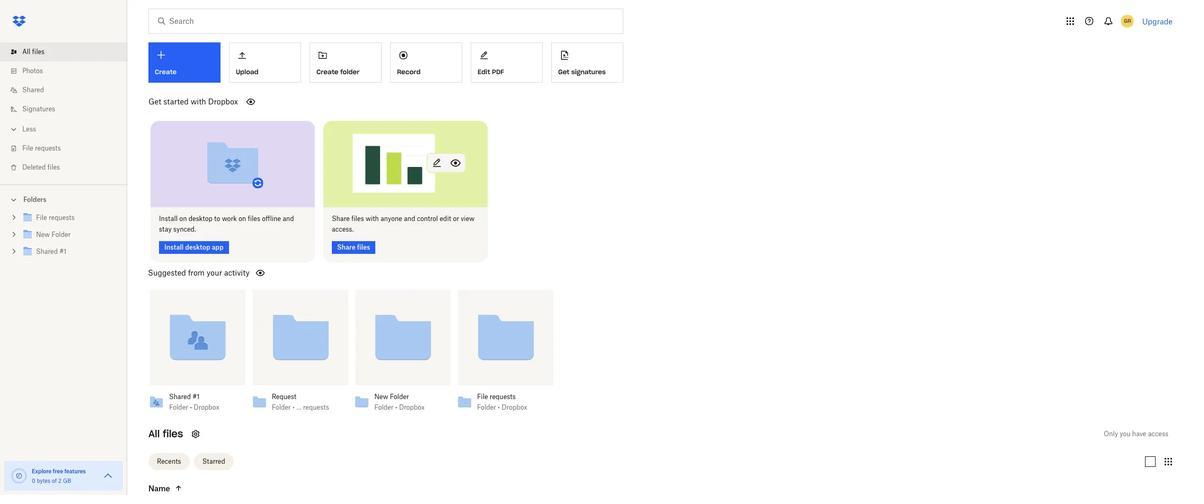 Task type: vqa. For each thing, say whether or not it's contained in the screenshot.
self-sign menu item
no



Task type: describe. For each thing, give the bounding box(es) containing it.
folders
[[23, 196, 46, 204]]

requests inside request folder • … requests
[[303, 403, 329, 411]]

access.
[[332, 225, 354, 233]]

pdf
[[492, 68, 504, 76]]

gr button
[[1119, 13, 1136, 30]]

get started with dropbox
[[148, 97, 238, 106]]

name button
[[148, 482, 238, 495]]

request button
[[272, 393, 329, 401]]

deleted files link
[[8, 158, 127, 177]]

new folder button
[[375, 393, 432, 401]]

bytes
[[37, 478, 50, 484]]

get signatures button
[[552, 42, 624, 83]]

offline
[[262, 215, 281, 222]]

shared for shared #1 folder • dropbox
[[169, 393, 191, 401]]

all inside list item
[[22, 48, 30, 56]]

1 on from the left
[[179, 215, 187, 222]]

work
[[222, 215, 237, 222]]

shared #1 button
[[169, 393, 226, 401]]

photos link
[[8, 62, 127, 81]]

shared for shared
[[22, 86, 44, 94]]

new for new folder folder • dropbox
[[375, 393, 388, 401]]

…
[[296, 403, 302, 411]]

new folder link
[[21, 228, 119, 242]]

synced.
[[173, 225, 196, 233]]

0 vertical spatial file requests link
[[8, 139, 127, 158]]

0 vertical spatial file requests
[[22, 144, 61, 152]]

suggested from your activity
[[148, 268, 250, 277]]

recents button
[[148, 453, 190, 470]]

edit pdf
[[478, 68, 504, 76]]

name
[[148, 484, 170, 493]]

folder inside request folder • … requests
[[272, 403, 291, 411]]

with for files
[[366, 215, 379, 222]]

started
[[163, 97, 189, 106]]

folders button
[[0, 191, 127, 207]]

shared #1 folder • dropbox
[[169, 393, 219, 411]]

files inside list item
[[32, 48, 45, 56]]

group containing file requests
[[0, 207, 127, 268]]

file inside list
[[22, 144, 33, 152]]

deleted
[[22, 163, 46, 171]]

• for file
[[498, 403, 500, 411]]

dropbox for file requests folder • dropbox
[[502, 403, 527, 411]]

stay
[[159, 225, 172, 233]]

folder settings image
[[190, 428, 202, 440]]

• inside request folder • … requests
[[293, 403, 295, 411]]

features
[[64, 468, 86, 475]]

file requests button
[[477, 393, 535, 401]]

create for create folder
[[317, 68, 339, 76]]

gr
[[1124, 18, 1131, 24]]

file inside group
[[36, 214, 47, 222]]

you
[[1120, 430, 1131, 438]]

files inside button
[[357, 243, 370, 251]]

and inside install on desktop to work on files offline and stay synced.
[[283, 215, 294, 222]]

request folder • … requests
[[272, 393, 329, 411]]

files inside install on desktop to work on files offline and stay synced.
[[248, 215, 260, 222]]

explore
[[32, 468, 52, 475]]

folder • dropbox button for file requests
[[477, 403, 535, 412]]

starred
[[202, 458, 225, 466]]

#1 for shared #1
[[60, 248, 66, 256]]

only you have access
[[1104, 430, 1169, 438]]

deleted files
[[22, 163, 60, 171]]

dropbox image
[[8, 11, 30, 32]]

record
[[397, 68, 421, 76]]

upgrade link
[[1143, 17, 1173, 26]]

have
[[1133, 430, 1147, 438]]

new folder folder • dropbox
[[375, 393, 425, 411]]

Search in folder "Dropbox" text field
[[169, 15, 601, 27]]

list containing all files
[[0, 36, 127, 185]]

new folder
[[36, 231, 71, 239]]

create folder button
[[310, 42, 382, 83]]

1 vertical spatial all files
[[148, 428, 183, 440]]

folder inside file requests folder • dropbox
[[477, 403, 496, 411]]

share files
[[337, 243, 370, 251]]

upload
[[236, 68, 259, 76]]

less
[[22, 125, 36, 133]]

2
[[58, 478, 61, 484]]

your
[[207, 268, 222, 277]]

install for install desktop app
[[164, 243, 184, 251]]

get for get signatures
[[558, 68, 570, 76]]

all files link
[[8, 42, 127, 62]]

create for create
[[155, 68, 177, 76]]

control
[[417, 215, 438, 222]]



Task type: locate. For each thing, give the bounding box(es) containing it.
0 vertical spatial new
[[36, 231, 50, 239]]

desktop inside install on desktop to work on files offline and stay synced.
[[189, 215, 213, 222]]

all files up photos
[[22, 48, 45, 56]]

1 horizontal spatial with
[[366, 215, 379, 222]]

record button
[[390, 42, 462, 83]]

1 horizontal spatial folder • dropbox button
[[375, 403, 432, 412]]

install down stay
[[164, 243, 184, 251]]

1 vertical spatial file requests link
[[21, 211, 119, 225]]

1 horizontal spatial file
[[36, 214, 47, 222]]

file inside file requests folder • dropbox
[[477, 393, 488, 401]]

photos
[[22, 67, 43, 75]]

quota usage element
[[11, 468, 28, 485]]

dropbox down upload
[[208, 97, 238, 106]]

1 vertical spatial share
[[337, 243, 356, 251]]

desktop left app
[[185, 243, 210, 251]]

file requests up deleted files on the left top of the page
[[22, 144, 61, 152]]

share inside the share files with anyone and control edit or view access.
[[332, 215, 350, 222]]

install on desktop to work on files offline and stay synced.
[[159, 215, 294, 233]]

file requests up new folder
[[36, 214, 75, 222]]

0 horizontal spatial all files
[[22, 48, 45, 56]]

share
[[332, 215, 350, 222], [337, 243, 356, 251]]

on up synced.
[[179, 215, 187, 222]]

1 horizontal spatial get
[[558, 68, 570, 76]]

signatures
[[22, 105, 55, 113]]

shared #1
[[36, 248, 66, 256]]

edit
[[478, 68, 490, 76]]

1 folder • dropbox button from the left
[[169, 403, 226, 412]]

2 and from the left
[[404, 215, 415, 222]]

#1 inside shared #1 folder • dropbox
[[193, 393, 200, 401]]

folder • dropbox button down new folder button
[[375, 403, 432, 412]]

files left folder settings icon
[[163, 428, 183, 440]]

1 horizontal spatial and
[[404, 215, 415, 222]]

folder • … requests button
[[272, 403, 329, 412]]

1 vertical spatial new
[[375, 393, 388, 401]]

file
[[22, 144, 33, 152], [36, 214, 47, 222], [477, 393, 488, 401]]

dropbox for shared #1 folder • dropbox
[[194, 403, 219, 411]]

and right offline
[[283, 215, 294, 222]]

1 horizontal spatial #1
[[193, 393, 200, 401]]

1 vertical spatial shared
[[36, 248, 58, 256]]

or
[[453, 215, 459, 222]]

1 vertical spatial file requests
[[36, 214, 75, 222]]

create folder
[[317, 68, 360, 76]]

request
[[272, 393, 296, 401]]

2 horizontal spatial folder • dropbox button
[[477, 403, 535, 412]]

dropbox for new folder folder • dropbox
[[399, 403, 425, 411]]

files down the share files with anyone and control edit or view access.
[[357, 243, 370, 251]]

0 horizontal spatial all
[[22, 48, 30, 56]]

with left anyone
[[366, 215, 379, 222]]

file requests folder • dropbox
[[477, 393, 527, 411]]

dropbox
[[208, 97, 238, 106], [194, 403, 219, 411], [399, 403, 425, 411], [502, 403, 527, 411]]

2 vertical spatial file
[[477, 393, 488, 401]]

with right started
[[191, 97, 206, 106]]

less image
[[8, 124, 19, 135]]

• left the '…'
[[293, 403, 295, 411]]

• down new folder button
[[395, 403, 397, 411]]

0 vertical spatial install
[[159, 215, 178, 222]]

signatures
[[572, 68, 606, 76]]

create
[[317, 68, 339, 76], [155, 68, 177, 76]]

create up started
[[155, 68, 177, 76]]

install for install on desktop to work on files offline and stay synced.
[[159, 215, 178, 222]]

2 on from the left
[[239, 215, 246, 222]]

app
[[212, 243, 224, 251]]

0 horizontal spatial on
[[179, 215, 187, 222]]

1 vertical spatial get
[[148, 97, 161, 106]]

folder inside group
[[52, 231, 71, 239]]

upgrade
[[1143, 17, 1173, 26]]

0 vertical spatial all files
[[22, 48, 45, 56]]

shared link
[[8, 81, 127, 100]]

on right work
[[239, 215, 246, 222]]

all files inside list item
[[22, 48, 45, 56]]

2 • from the left
[[293, 403, 295, 411]]

folder • dropbox button down shared #1 button
[[169, 403, 226, 412]]

files left offline
[[248, 215, 260, 222]]

1 horizontal spatial new
[[375, 393, 388, 401]]

from
[[188, 268, 205, 277]]

install up stay
[[159, 215, 178, 222]]

dropbox inside shared #1 folder • dropbox
[[194, 403, 219, 411]]

get inside button
[[558, 68, 570, 76]]

0 vertical spatial #1
[[60, 248, 66, 256]]

all up recents
[[148, 428, 160, 440]]

• down shared #1 button
[[190, 403, 192, 411]]

files right deleted
[[47, 163, 60, 171]]

on
[[179, 215, 187, 222], [239, 215, 246, 222]]

activity
[[224, 268, 250, 277]]

#1 up folder settings icon
[[193, 393, 200, 401]]

view
[[461, 215, 475, 222]]

2 horizontal spatial file
[[477, 393, 488, 401]]

install inside install on desktop to work on files offline and stay synced.
[[159, 215, 178, 222]]

dropbox inside file requests folder • dropbox
[[502, 403, 527, 411]]

suggested
[[148, 268, 186, 277]]

get left started
[[148, 97, 161, 106]]

new for new folder
[[36, 231, 50, 239]]

with inside the share files with anyone and control edit or view access.
[[366, 215, 379, 222]]

access
[[1149, 430, 1169, 438]]

1 vertical spatial file
[[36, 214, 47, 222]]

anyone
[[381, 215, 402, 222]]

starred button
[[194, 453, 234, 470]]

0 vertical spatial shared
[[22, 86, 44, 94]]

shared down new folder
[[36, 248, 58, 256]]

of
[[52, 478, 57, 484]]

desktop
[[189, 215, 213, 222], [185, 243, 210, 251]]

get left signatures
[[558, 68, 570, 76]]

requests inside file requests folder • dropbox
[[490, 393, 516, 401]]

3 • from the left
[[395, 403, 397, 411]]

0 vertical spatial desktop
[[189, 215, 213, 222]]

gb
[[63, 478, 71, 484]]

get for get started with dropbox
[[148, 97, 161, 106]]

install
[[159, 215, 178, 222], [164, 243, 184, 251]]

#1
[[60, 248, 66, 256], [193, 393, 200, 401]]

• inside shared #1 folder • dropbox
[[190, 403, 192, 411]]

1 horizontal spatial all
[[148, 428, 160, 440]]

shared up folder settings icon
[[169, 393, 191, 401]]

share for share files with anyone and control edit or view access.
[[332, 215, 350, 222]]

1 and from the left
[[283, 215, 294, 222]]

0 vertical spatial file
[[22, 144, 33, 152]]

group
[[0, 207, 127, 268]]

recents
[[157, 458, 181, 466]]

with for started
[[191, 97, 206, 106]]

1 vertical spatial #1
[[193, 393, 200, 401]]

create inside button
[[317, 68, 339, 76]]

0 horizontal spatial #1
[[60, 248, 66, 256]]

dropbox down file requests button
[[502, 403, 527, 411]]

desktop left to
[[189, 215, 213, 222]]

shared down photos
[[22, 86, 44, 94]]

shared
[[22, 86, 44, 94], [36, 248, 58, 256], [169, 393, 191, 401]]

upload button
[[229, 42, 301, 83]]

0
[[32, 478, 35, 484]]

create inside dropdown button
[[155, 68, 177, 76]]

files up access.
[[352, 215, 364, 222]]

signatures link
[[8, 100, 127, 119]]

folder • dropbox button for shared #1
[[169, 403, 226, 412]]

all
[[22, 48, 30, 56], [148, 428, 160, 440]]

#1 down new folder link
[[60, 248, 66, 256]]

#1 for shared #1 folder • dropbox
[[193, 393, 200, 401]]

1 • from the left
[[190, 403, 192, 411]]

1 vertical spatial desktop
[[185, 243, 210, 251]]

0 vertical spatial share
[[332, 215, 350, 222]]

all files
[[22, 48, 45, 56], [148, 428, 183, 440]]

0 vertical spatial with
[[191, 97, 206, 106]]

dropbox down new folder button
[[399, 403, 425, 411]]

0 horizontal spatial create
[[155, 68, 177, 76]]

folder • dropbox button down file requests button
[[477, 403, 535, 412]]

4 • from the left
[[498, 403, 500, 411]]

get
[[558, 68, 570, 76], [148, 97, 161, 106]]

share down access.
[[337, 243, 356, 251]]

1 vertical spatial install
[[164, 243, 184, 251]]

and left control
[[404, 215, 415, 222]]

list
[[0, 36, 127, 185]]

3 folder • dropbox button from the left
[[477, 403, 535, 412]]

only
[[1104, 430, 1118, 438]]

folder inside shared #1 folder • dropbox
[[169, 403, 188, 411]]

0 horizontal spatial file
[[22, 144, 33, 152]]

• inside file requests folder • dropbox
[[498, 403, 500, 411]]

edit
[[440, 215, 451, 222]]

shared #1 link
[[21, 245, 119, 259]]

install inside button
[[164, 243, 184, 251]]

create button
[[148, 42, 221, 83]]

share for share files
[[337, 243, 356, 251]]

folder
[[340, 68, 360, 76]]

share files with anyone and control edit or view access.
[[332, 215, 475, 233]]

file requests link up deleted files on the left top of the page
[[8, 139, 127, 158]]

files
[[32, 48, 45, 56], [47, 163, 60, 171], [248, 215, 260, 222], [352, 215, 364, 222], [357, 243, 370, 251], [163, 428, 183, 440]]

files up photos
[[32, 48, 45, 56]]

• inside new folder folder • dropbox
[[395, 403, 397, 411]]

with
[[191, 97, 206, 106], [366, 215, 379, 222]]

install desktop app button
[[159, 241, 229, 254]]

0 horizontal spatial and
[[283, 215, 294, 222]]

0 vertical spatial get
[[558, 68, 570, 76]]

shared inside shared #1 folder • dropbox
[[169, 393, 191, 401]]

shared for shared #1
[[36, 248, 58, 256]]

new
[[36, 231, 50, 239], [375, 393, 388, 401]]

new inside new folder folder • dropbox
[[375, 393, 388, 401]]

2 folder • dropbox button from the left
[[375, 403, 432, 412]]

0 horizontal spatial new
[[36, 231, 50, 239]]

and inside the share files with anyone and control edit or view access.
[[404, 215, 415, 222]]

dropbox inside new folder folder • dropbox
[[399, 403, 425, 411]]

0 horizontal spatial with
[[191, 97, 206, 106]]

file requests link up new folder link
[[21, 211, 119, 225]]

share inside button
[[337, 243, 356, 251]]

desktop inside button
[[185, 243, 210, 251]]

1 horizontal spatial create
[[317, 68, 339, 76]]

share up access.
[[332, 215, 350, 222]]

share files button
[[332, 241, 376, 254]]

file requests
[[22, 144, 61, 152], [36, 214, 75, 222]]

•
[[190, 403, 192, 411], [293, 403, 295, 411], [395, 403, 397, 411], [498, 403, 500, 411]]

1 horizontal spatial on
[[239, 215, 246, 222]]

0 horizontal spatial folder • dropbox button
[[169, 403, 226, 412]]

1 horizontal spatial all files
[[148, 428, 183, 440]]

• for shared
[[190, 403, 192, 411]]

• for new
[[395, 403, 397, 411]]

folder • dropbox button for new folder
[[375, 403, 432, 412]]

edit pdf button
[[471, 42, 543, 83]]

free
[[53, 468, 63, 475]]

• down file requests button
[[498, 403, 500, 411]]

all up photos
[[22, 48, 30, 56]]

to
[[214, 215, 220, 222]]

dropbox down shared #1 button
[[194, 403, 219, 411]]

file requests inside group
[[36, 214, 75, 222]]

1 vertical spatial all
[[148, 428, 160, 440]]

all files up recents
[[148, 428, 183, 440]]

create left folder
[[317, 68, 339, 76]]

0 vertical spatial all
[[22, 48, 30, 56]]

1 vertical spatial with
[[366, 215, 379, 222]]

2 vertical spatial shared
[[169, 393, 191, 401]]

install desktop app
[[164, 243, 224, 251]]

explore free features 0 bytes of 2 gb
[[32, 468, 86, 484]]

get signatures
[[558, 68, 606, 76]]

0 horizontal spatial get
[[148, 97, 161, 106]]

files inside the share files with anyone and control edit or view access.
[[352, 215, 364, 222]]

all files list item
[[0, 42, 127, 62]]



